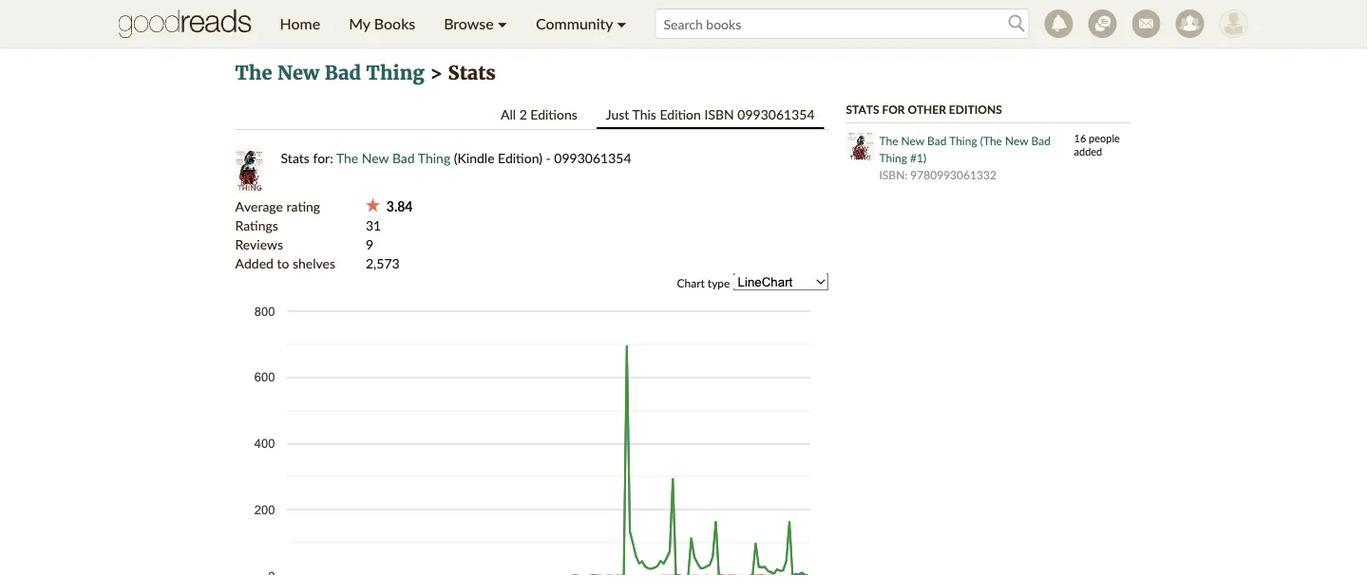 Task type: describe. For each thing, give the bounding box(es) containing it.
▾ for community ▾
[[617, 14, 627, 33]]

9
[[366, 237, 374, 253]]

#1)
[[910, 151, 927, 164]]

my
[[349, 14, 370, 33]]

(the
[[980, 134, 1003, 147]]

home
[[280, 14, 320, 33]]

0 horizontal spatial editions
[[531, 106, 578, 122]]

my books
[[349, 14, 415, 33]]

0 vertical spatial the new bad thing link
[[235, 61, 425, 85]]

bob builder image
[[1220, 10, 1248, 38]]

2
[[519, 106, 527, 122]]

rating
[[287, 199, 320, 215]]

ratings
[[235, 218, 278, 234]]

2 vertical spatial the
[[336, 150, 359, 166]]

chart
[[677, 276, 705, 290]]

chart type
[[677, 276, 730, 290]]

average
[[235, 199, 283, 215]]

stats for other editions
[[846, 102, 1002, 116]]

home link
[[266, 0, 335, 48]]

the for the new bad thing
[[235, 61, 272, 85]]

>
[[430, 61, 443, 85]]

menu containing home
[[266, 0, 641, 48]]

new right for:
[[362, 150, 389, 166]]

browse
[[444, 14, 494, 33]]

0 vertical spatial stats
[[448, 61, 496, 85]]

isbn:
[[880, 168, 908, 182]]

new up #1)
[[901, 134, 925, 147]]

this
[[632, 106, 657, 122]]

added
[[235, 256, 274, 272]]

16
[[1074, 132, 1086, 145]]

bad up '3.84' at the top left of page
[[392, 150, 415, 166]]

added to shelves
[[235, 256, 336, 272]]

thing left "(the"
[[950, 134, 978, 147]]

my group discussions image
[[1089, 10, 1117, 38]]

198467085. sy75 image
[[235, 149, 264, 193]]

the for the new bad thing (the new bad thing #1)
[[880, 134, 899, 147]]

just this edition  isbn 0993061354
[[606, 106, 815, 122]]

reviews
[[235, 237, 283, 253]]

2,573
[[366, 256, 400, 272]]

the new bad thing (the new bad thing #1) link
[[880, 134, 1051, 164]]

(kindle
[[454, 150, 495, 166]]

all 2 editions link
[[491, 101, 587, 127]]

community
[[536, 14, 613, 33]]

3.84
[[380, 199, 413, 215]]

bad left 16
[[1032, 134, 1051, 147]]

a chart. image
[[235, 302, 824, 576]]

-
[[546, 150, 551, 166]]

average rating
[[235, 199, 320, 215]]

bad down my
[[325, 61, 361, 85]]

community ▾
[[536, 14, 627, 33]]

people
[[1089, 132, 1120, 145]]



Task type: locate. For each thing, give the bounding box(es) containing it.
1 ▾ from the left
[[498, 14, 507, 33]]

1 vertical spatial the new bad thing link
[[336, 150, 451, 166]]

editions up "(the"
[[949, 102, 1002, 116]]

0 horizontal spatial 0993061354
[[554, 150, 632, 166]]

a chart. element
[[235, 302, 824, 576]]

stats left for:
[[281, 150, 310, 166]]

0 horizontal spatial ▾
[[498, 14, 507, 33]]

inbox image
[[1132, 10, 1161, 38]]

2 ▾ from the left
[[617, 14, 627, 33]]

the new bad thing link up '3.84' at the top left of page
[[336, 150, 451, 166]]

2 vertical spatial stats
[[281, 150, 310, 166]]

▾ right browse in the top of the page
[[498, 14, 507, 33]]

all
[[501, 106, 516, 122]]

community ▾ button
[[522, 0, 641, 48]]

▾ for browse ▾
[[498, 14, 507, 33]]

1 vertical spatial stats
[[846, 102, 880, 116]]

isbn
[[705, 106, 734, 122]]

16 people added
[[1074, 132, 1120, 158]]

1 horizontal spatial the
[[336, 150, 359, 166]]

type
[[708, 276, 730, 290]]

my books link
[[335, 0, 430, 48]]

the
[[235, 61, 272, 85], [880, 134, 899, 147], [336, 150, 359, 166]]

▾ right community
[[617, 14, 627, 33]]

1 vertical spatial the
[[880, 134, 899, 147]]

1 vertical spatial 0993061354
[[554, 150, 632, 166]]

added
[[1074, 145, 1103, 158]]

friend requests image
[[1176, 10, 1205, 38]]

0 horizontal spatial stats
[[281, 150, 310, 166]]

new right "(the"
[[1005, 134, 1029, 147]]

the down home link
[[235, 61, 272, 85]]

stats left for
[[846, 102, 880, 116]]

stats
[[448, 61, 496, 85], [846, 102, 880, 116], [281, 150, 310, 166]]

1 horizontal spatial editions
[[949, 102, 1002, 116]]

▾
[[498, 14, 507, 33], [617, 14, 627, 33]]

the right "198981122. sx50" icon
[[880, 134, 899, 147]]

thing left '>'
[[366, 61, 425, 85]]

the new bad thing >     stats
[[235, 61, 496, 85]]

0 vertical spatial the
[[235, 61, 272, 85]]

the new bad thing link down home link
[[235, 61, 425, 85]]

1 horizontal spatial ▾
[[617, 14, 627, 33]]

edition)
[[498, 150, 543, 166]]

thing left (kindle
[[418, 150, 451, 166]]

stats for stats for: the new bad thing (kindle edition)          - 0993061354
[[281, 150, 310, 166]]

for
[[882, 102, 905, 116]]

stats for: the new bad thing (kindle edition)          - 0993061354
[[281, 150, 632, 166]]

thing up isbn:
[[880, 151, 908, 164]]

▾ inside dropdown button
[[498, 14, 507, 33]]

198981122. sx50 image
[[846, 132, 875, 161]]

for:
[[313, 150, 333, 166]]

to
[[277, 256, 289, 272]]

stats for stats for other editions
[[846, 102, 880, 116]]

edition
[[660, 106, 701, 122]]

0 vertical spatial 0993061354
[[738, 106, 815, 122]]

new
[[278, 61, 320, 85], [901, 134, 925, 147], [1005, 134, 1029, 147], [362, 150, 389, 166]]

shelves
[[293, 256, 336, 272]]

Search books text field
[[655, 9, 1030, 39]]

all 2 editions
[[501, 106, 578, 122]]

Search for books to add to your shelves search field
[[655, 9, 1030, 39]]

other
[[908, 102, 947, 116]]

31
[[366, 218, 381, 234]]

editions right the 2
[[531, 106, 578, 122]]

bad down the other on the top right
[[928, 134, 947, 147]]

books
[[374, 14, 415, 33]]

notifications image
[[1045, 10, 1073, 38]]

browse ▾ button
[[430, 0, 522, 48]]

0993061354 right '-'
[[554, 150, 632, 166]]

2 horizontal spatial the
[[880, 134, 899, 147]]

0993061354
[[738, 106, 815, 122], [554, 150, 632, 166]]

1 horizontal spatial stats
[[448, 61, 496, 85]]

bad
[[325, 61, 361, 85], [928, 134, 947, 147], [1032, 134, 1051, 147], [392, 150, 415, 166]]

just
[[606, 106, 629, 122]]

0 horizontal spatial the
[[235, 61, 272, 85]]

the right for:
[[336, 150, 359, 166]]

stats right '>'
[[448, 61, 496, 85]]

the inside the new bad thing (the new bad thing #1) isbn: 9780993061332
[[880, 134, 899, 147]]

9780993061332
[[911, 168, 997, 182]]

the new bad thing (the new bad thing #1) isbn: 9780993061332
[[880, 134, 1051, 182]]

editions
[[949, 102, 1002, 116], [531, 106, 578, 122]]

1 horizontal spatial 0993061354
[[738, 106, 815, 122]]

menu
[[266, 0, 641, 48]]

browse ▾
[[444, 14, 507, 33]]

new down home link
[[278, 61, 320, 85]]

0993061354 right isbn
[[738, 106, 815, 122]]

thing
[[366, 61, 425, 85], [950, 134, 978, 147], [418, 150, 451, 166], [880, 151, 908, 164]]

the new bad thing link
[[235, 61, 425, 85], [336, 150, 451, 166]]

2 horizontal spatial stats
[[846, 102, 880, 116]]

▾ inside popup button
[[617, 14, 627, 33]]



Task type: vqa. For each thing, say whether or not it's contained in the screenshot.
3.84
yes



